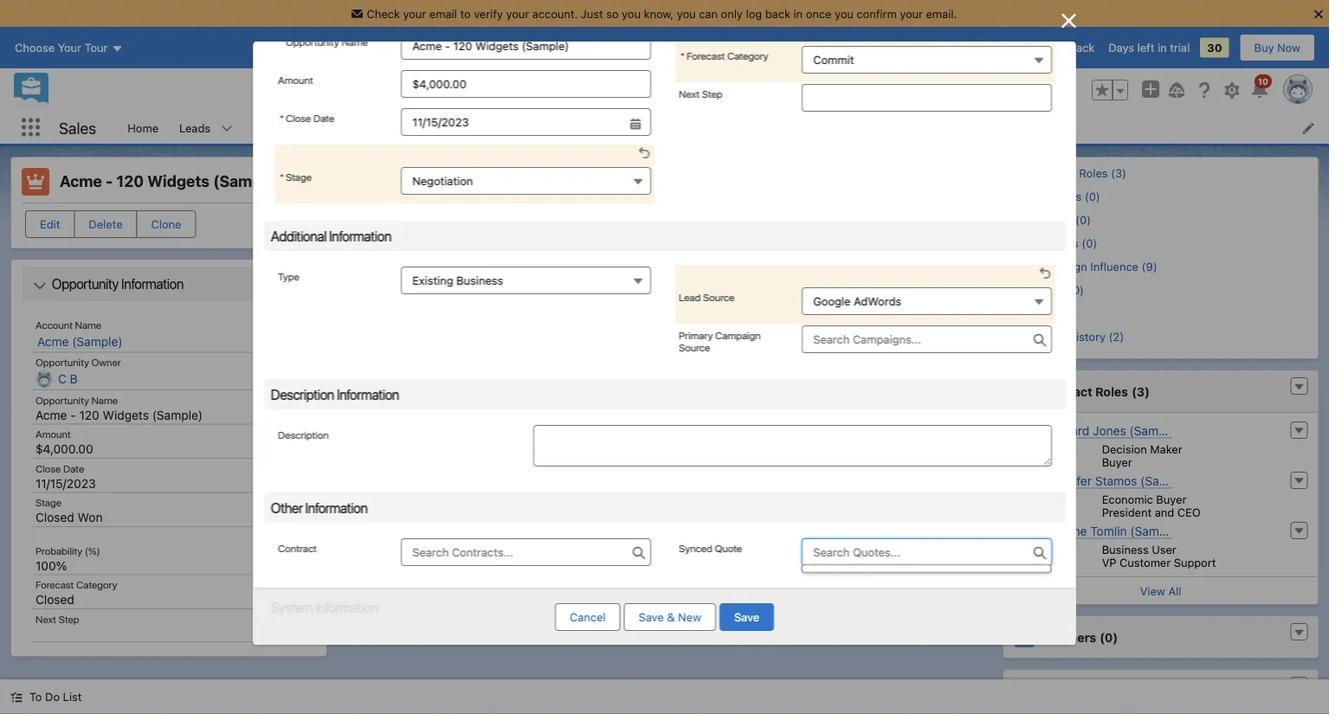 Task type: vqa. For each thing, say whether or not it's contained in the screenshot.
sales leader
no



Task type: describe. For each thing, give the bounding box(es) containing it.
group containing *
[[278, 108, 651, 136]]

inverse image
[[1059, 10, 1079, 31]]

get
[[503, 555, 522, 568]]

opportunity owner
[[36, 356, 121, 368]]

details link
[[442, 365, 480, 400]]

edit button
[[25, 210, 75, 238]]

days
[[1109, 41, 1134, 54]]

email,
[[642, 555, 673, 568]]

close inside group
[[285, 112, 311, 124]]

other
[[271, 500, 302, 516]]

1 text default image from the top
[[1293, 381, 1305, 393]]

2 your from the left
[[506, 7, 529, 20]]

0 vertical spatial acme - 120 widgets (sample)
[[60, 172, 281, 190]]

edit inside button
[[40, 218, 60, 231]]

campaign influence (9)
[[1034, 260, 1157, 273]]

home
[[128, 121, 158, 134]]

commit list item
[[675, 23, 1055, 82]]

1 vertical spatial forecast
[[36, 579, 74, 591]]

edit link
[[630, 241, 651, 254]]

history link
[[576, 365, 616, 400]]

contact roles (3) link
[[1034, 166, 1126, 180]]

opportunity information button
[[25, 270, 312, 298]]

opportunity for information
[[52, 276, 119, 292]]

0 horizontal spatial date
[[63, 462, 84, 474]]

started
[[525, 555, 562, 568]]

howard jones (sample) link
[[1046, 423, 1180, 439]]

and inside contact roles element
[[1154, 506, 1174, 519]]

title: for howard jones (sample)
[[1013, 455, 1039, 468]]

last
[[678, 642, 697, 654]]

0 vertical spatial acme
[[60, 172, 102, 190]]

for
[[720, 240, 738, 255]]

0 horizontal spatial next
[[36, 613, 56, 625]]

* for date
[[279, 112, 284, 124]]

howard jones (sample)
[[1046, 423, 1180, 438]]

:
[[419, 213, 423, 226]]

2 vertical spatial acme
[[36, 408, 67, 422]]

great
[[661, 272, 691, 285]]

tab list containing activity
[[349, 365, 980, 400]]

campaign inside primary campaign source
[[715, 329, 760, 341]]

1 vertical spatial close
[[36, 462, 61, 474]]

(0)
[[1099, 630, 1118, 644]]

* for negotiation
[[279, 171, 284, 183]]

additional information
[[271, 228, 391, 244]]

activity.
[[519, 601, 560, 614]]

done
[[751, 601, 777, 614]]

google adwords list item
[[675, 265, 1055, 324]]

notes image
[[1013, 283, 1025, 295]]

type existing business
[[278, 270, 503, 287]]

Lead Source button
[[802, 287, 1052, 315]]

save for save & new
[[639, 611, 664, 624]]

0 horizontal spatial 120
[[79, 408, 99, 422]]

decision
[[1102, 442, 1147, 455]]

show.
[[690, 538, 720, 551]]

100%
[[36, 558, 67, 573]]

1 your from the left
[[403, 7, 426, 20]]

opportunities list item
[[426, 112, 541, 144]]

stage for stage history (2)
[[1034, 330, 1064, 343]]

* for category
[[680, 49, 684, 61]]

back
[[765, 7, 790, 20]]

1 horizontal spatial edit
[[630, 242, 651, 254]]

1 you from the left
[[622, 7, 641, 20]]

jennifer stamos (sample) image
[[1013, 472, 1034, 493]]

description information
[[271, 386, 399, 403]]

a inside no activities to show. get started by sending an email, scheduling a task, and more.
[[736, 555, 742, 568]]

up
[[811, 601, 824, 614]]

to do list button
[[0, 680, 92, 714]]

key fields
[[349, 240, 409, 255]]

Primary Campaign Source text field
[[802, 326, 1052, 353]]

partners (0)
[[1044, 630, 1118, 644]]

text default image for to do list
[[10, 691, 23, 704]]

* stage negotiation
[[279, 171, 473, 187]]

business inside contact roles element
[[1102, 543, 1148, 556]]

category inside * forecast category commit
[[727, 49, 768, 61]]

0 horizontal spatial buyer
[[1102, 455, 1132, 468]]

system information
[[271, 599, 377, 616]]

b
[[70, 372, 78, 386]]

list containing home
[[117, 112, 1329, 144]]

3 your from the left
[[900, 7, 923, 20]]

owner
[[91, 356, 121, 368]]

2 you from the left
[[677, 7, 696, 20]]

economic
[[1102, 493, 1153, 506]]

email.
[[926, 7, 957, 20]]

stage history image
[[1013, 330, 1025, 342]]

type
[[278, 270, 299, 282]]

1 vertical spatial step
[[59, 613, 79, 625]]

great work! you've closed a successful deal.
[[661, 272, 907, 285]]

accounts link
[[243, 112, 313, 144]]

1 horizontal spatial step
[[702, 87, 722, 100]]

Type button
[[401, 267, 651, 294]]

new event button
[[629, 408, 742, 436]]

1 horizontal spatial a
[[808, 272, 814, 285]]

closed down forecast category
[[36, 593, 74, 607]]

stage for stage : closed won
[[387, 213, 419, 226]]

Synced Quote text field
[[802, 539, 1052, 566]]

primary
[[678, 329, 712, 341]]

opportunity for name
[[36, 394, 89, 406]]

opportunities link
[[426, 112, 519, 144]]

new for new task
[[534, 416, 557, 429]]

(sample) inside "link"
[[1130, 524, 1180, 538]]

new for new event
[[671, 416, 695, 429]]

campaign influence (9) link
[[1034, 260, 1157, 274]]

description for description
[[278, 429, 328, 441]]

forecast category
[[36, 579, 117, 591]]

Stage, Negotiation button
[[401, 167, 651, 195]]

information for additional information
[[329, 228, 391, 244]]

0 horizontal spatial -
[[70, 408, 76, 422]]

to
[[29, 691, 42, 704]]

information for opportunity information
[[121, 276, 184, 292]]

customer
[[1119, 556, 1170, 569]]

leave feedback
[[1010, 41, 1095, 54]]

deal.
[[880, 272, 907, 285]]

0 vertical spatial group
[[1092, 80, 1128, 101]]

(%)
[[85, 545, 100, 557]]

1 vertical spatial 11/15/2023
[[36, 476, 96, 491]]

closed up probability
[[36, 510, 74, 525]]

Amount text field
[[401, 70, 651, 98]]

contact for contact roles (3)
[[1034, 166, 1076, 179]]

quotes (0)
[[1034, 213, 1090, 226]]

0 horizontal spatial to
[[460, 7, 471, 20]]

howard jones (sample) image
[[1013, 422, 1034, 442]]

contract
[[278, 542, 316, 554]]

last modified by
[[678, 642, 753, 654]]

other information
[[271, 500, 367, 516]]

leanne tomlin (sample) image
[[1013, 522, 1034, 543]]

successful
[[817, 272, 877, 285]]

0 vertical spatial next
[[678, 87, 699, 100]]

an
[[626, 555, 638, 568]]

account name
[[36, 319, 101, 331]]

cancel
[[570, 611, 606, 624]]

1 vertical spatial acme - 120 widgets (sample)
[[36, 408, 203, 422]]

maker
[[1150, 442, 1182, 455]]

Contract text field
[[401, 539, 651, 566]]

jennifer stamos (sample) link
[[1046, 474, 1191, 489]]

only
[[721, 7, 743, 20]]

c b link
[[58, 372, 78, 387]]

log
[[746, 7, 762, 20]]

new task
[[534, 416, 584, 429]]

* for name
[[279, 36, 284, 48]]

probability (%)
[[36, 545, 100, 557]]

1 horizontal spatial next step
[[678, 87, 722, 100]]

opportunity information
[[52, 276, 184, 292]]

acme (sample)
[[37, 334, 123, 349]]

leads list item
[[169, 112, 243, 144]]

partners (0) link
[[1034, 236, 1097, 250]]

synced quote
[[678, 542, 742, 554]]

* opportunity name
[[279, 36, 368, 48]]

support
[[1173, 556, 1216, 569]]

activity
[[359, 374, 411, 391]]

marked
[[693, 601, 733, 614]]

created
[[278, 642, 313, 654]]

1 vertical spatial widgets
[[103, 408, 149, 422]]

opportunity up * close date
[[285, 36, 339, 48]]

check
[[367, 7, 400, 20]]

forecast inside * forecast category commit
[[686, 49, 725, 61]]

past
[[563, 601, 586, 614]]

list
[[63, 691, 82, 704]]

change closed stage
[[834, 213, 947, 226]]

contact for contact roles (3)
[[1044, 384, 1092, 399]]

campaign influence image
[[1013, 260, 1025, 272]]

edit opportunity name image
[[289, 409, 301, 421]]

role: for jennifer
[[1013, 493, 1039, 506]]

success
[[741, 240, 791, 255]]

c b
[[58, 372, 78, 386]]

1 vertical spatial acme
[[37, 334, 69, 349]]

closed right : on the left top
[[426, 213, 465, 226]]

1 horizontal spatial amount
[[278, 74, 313, 86]]

2 vertical spatial and
[[640, 601, 660, 614]]

information for system information
[[315, 599, 377, 616]]



Task type: locate. For each thing, give the bounding box(es) containing it.
acme down account
[[37, 334, 69, 349]]

closed inside button
[[877, 213, 913, 226]]

step down forecast category
[[59, 613, 79, 625]]

save inside button
[[734, 611, 759, 624]]

acme - 120 widgets (sample) up clone button
[[60, 172, 281, 190]]

stage down accounts list item
[[285, 171, 311, 183]]

quote link
[[511, 365, 545, 400]]

description up edit opportunity name icon
[[271, 386, 334, 403]]

* down accounts
[[279, 171, 284, 183]]

1 vertical spatial and
[[773, 555, 793, 568]]

1 title: from the top
[[1013, 455, 1039, 468]]

clone button
[[136, 210, 196, 238]]

next up forecasts "link"
[[678, 87, 699, 100]]

contact roles element
[[1002, 370, 1319, 605]]

role: up leanne tomlin (sample) icon
[[1013, 493, 1039, 506]]

amount up * close date
[[278, 74, 313, 86]]

save inside button
[[639, 611, 664, 624]]

acme down opportunity name
[[36, 408, 67, 422]]

a right "closed"
[[808, 272, 814, 285]]

1 horizontal spatial to
[[677, 538, 687, 551]]

- up delete
[[106, 172, 113, 190]]

1 horizontal spatial in
[[1158, 41, 1167, 54]]

0 vertical spatial forecast
[[686, 49, 725, 61]]

1 vertical spatial role:
[[1013, 543, 1039, 556]]

1 horizontal spatial your
[[506, 7, 529, 20]]

1 horizontal spatial business
[[1102, 543, 1148, 556]]

step up forecasts "link"
[[702, 87, 722, 100]]

1 vertical spatial edit
[[630, 242, 651, 254]]

0 horizontal spatial a
[[736, 555, 742, 568]]

1 horizontal spatial text default image
[[33, 279, 47, 293]]

check your email to verify your account. just so you know, you can only log back in once you confirm your email.
[[367, 7, 957, 20]]

edit left guidance at the top of the page
[[630, 242, 651, 254]]

0 vertical spatial contact
[[1034, 166, 1076, 179]]

clone
[[151, 218, 181, 231]]

roles (3)
[[1079, 166, 1126, 179]]

title: for leanne tomlin (sample)
[[1013, 556, 1039, 569]]

2 role: from the top
[[1013, 543, 1039, 556]]

1 vertical spatial a
[[736, 555, 742, 568]]

just
[[581, 7, 603, 20]]

category down log
[[727, 49, 768, 61]]

category
[[727, 49, 768, 61], [76, 579, 117, 591]]

delete button
[[74, 210, 137, 238]]

buyer right economic
[[1156, 493, 1186, 506]]

11/15/2023 down the close date
[[36, 476, 96, 491]]

notes (0) link
[[1034, 283, 1084, 297]]

next step up forecasts "link"
[[678, 87, 722, 100]]

0 vertical spatial step
[[702, 87, 722, 100]]

opportunity up account name
[[52, 276, 119, 292]]

edit stage image
[[289, 511, 301, 523]]

* inside * forecast category commit
[[680, 49, 684, 61]]

campaign
[[1034, 260, 1087, 273], [715, 329, 760, 341]]

text default image inside opportunity information dropdown button
[[33, 279, 47, 293]]

close down $4,000.00
[[36, 462, 61, 474]]

1 role: from the top
[[1013, 493, 1039, 506]]

past
[[493, 601, 516, 614]]

ceo
[[1177, 506, 1200, 519]]

Description text field
[[533, 425, 1052, 467]]

0 vertical spatial date
[[313, 112, 334, 124]]

activities
[[627, 538, 674, 551]]

0 horizontal spatial close
[[36, 462, 61, 474]]

closed
[[768, 272, 805, 285]]

products (0)
[[1034, 190, 1100, 203]]

quote up scheduling
[[714, 542, 742, 554]]

1 horizontal spatial 11/15/2023
[[392, 273, 453, 288]]

your left email
[[403, 7, 426, 20]]

view all
[[1140, 584, 1181, 597]]

in right left
[[1158, 41, 1167, 54]]

new left task
[[534, 416, 557, 429]]

save right the marked in the right of the page
[[734, 611, 759, 624]]

lead source google adwords
[[678, 291, 901, 308]]

stage
[[285, 171, 311, 183], [387, 213, 419, 226], [917, 213, 947, 226], [1034, 330, 1064, 343], [36, 497, 61, 509]]

1 horizontal spatial you
[[677, 7, 696, 20]]

modified
[[700, 642, 739, 654]]

quotes image
[[1013, 213, 1025, 225]]

stage down files (0) link
[[1034, 330, 1064, 343]]

source down lead at the top of page
[[678, 341, 710, 353]]

next down forecast category
[[36, 613, 56, 625]]

opportunity image
[[22, 168, 49, 196]]

(3)
[[1131, 384, 1149, 399]]

0 vertical spatial role:
[[1013, 493, 1039, 506]]

acme - 120 widgets (sample) down opportunity name
[[36, 408, 203, 422]]

description for description information
[[271, 386, 334, 403]]

campaign right 'primary'
[[715, 329, 760, 341]]

user
[[1151, 543, 1176, 556]]

text default image up account
[[33, 279, 47, 293]]

120
[[116, 172, 144, 190], [79, 408, 99, 422]]

created by
[[278, 642, 327, 654]]

1 vertical spatial quote
[[714, 542, 742, 554]]

role: for leanne
[[1013, 543, 1039, 556]]

0 horizontal spatial next step
[[36, 613, 79, 625]]

won up (%)
[[78, 510, 103, 525]]

0 vertical spatial 11/15/2023
[[392, 273, 453, 288]]

120 down opportunity name
[[79, 408, 99, 422]]

0 vertical spatial widgets
[[147, 172, 210, 190]]

0 horizontal spatial forecast
[[36, 579, 74, 591]]

leanne
[[1046, 524, 1087, 538]]

0 horizontal spatial by
[[315, 642, 327, 654]]

no up sending
[[609, 538, 624, 551]]

group down the days
[[1092, 80, 1128, 101]]

files image
[[1013, 307, 1025, 319]]

account
[[36, 319, 73, 331]]

new left event
[[671, 416, 695, 429]]

by right created
[[315, 642, 327, 654]]

date right accounts
[[313, 112, 334, 124]]

campaign inside 'link'
[[1034, 260, 1087, 273]]

google
[[813, 295, 850, 308]]

role: down "jennifer stamos (sample)" image on the bottom right
[[1013, 543, 1039, 556]]

date down $4,000.00
[[63, 462, 84, 474]]

text default image
[[33, 279, 47, 293], [10, 691, 23, 704]]

save for save
[[734, 611, 759, 624]]

0 vertical spatial amount
[[278, 74, 313, 86]]

0 horizontal spatial amount
[[36, 428, 71, 440]]

0 vertical spatial 120
[[116, 172, 144, 190]]

stage up fields at the top left
[[387, 213, 419, 226]]

0 vertical spatial next step
[[678, 87, 722, 100]]

role:
[[1013, 493, 1039, 506], [1013, 543, 1039, 556]]

* down check your email to verify your account. just so you know, you can only log back in once you confirm your email.
[[680, 49, 684, 61]]

Next Step text field
[[802, 84, 1052, 112]]

description down edit opportunity name icon
[[278, 429, 328, 441]]

stage up closed won
[[36, 497, 61, 509]]

and inside no activities to show. get started by sending an email, scheduling a task, and more.
[[773, 555, 793, 568]]

1 horizontal spatial buyer
[[1156, 493, 1186, 506]]

11/15/2023
[[392, 273, 453, 288], [36, 476, 96, 491]]

lead
[[678, 291, 700, 303]]

2 text default image from the top
[[1293, 627, 1305, 639]]

0 horizontal spatial save
[[639, 611, 664, 624]]

days left in trial
[[1109, 41, 1190, 54]]

list item
[[975, 112, 1063, 144]]

additional
[[271, 228, 326, 244]]

widgets up clone button
[[147, 172, 210, 190]]

text default image for opportunity information
[[33, 279, 47, 293]]

1 vertical spatial amount
[[36, 428, 71, 440]]

0 vertical spatial buyer
[[1102, 455, 1132, 468]]

2 vertical spatial name
[[91, 394, 118, 406]]

no activities to show. get started by sending an email, scheduling a task, and more.
[[503, 538, 826, 568]]

campaign up notes (0)
[[1034, 260, 1087, 273]]

and left "ceo"
[[1154, 506, 1174, 519]]

0 vertical spatial text default image
[[33, 279, 47, 293]]

save & new button
[[624, 604, 716, 631]]

leads
[[179, 121, 210, 134]]

stage for stage
[[36, 497, 61, 509]]

1 by from the left
[[315, 642, 327, 654]]

won down negotiation list item
[[468, 213, 492, 226]]

edit down opportunity image
[[40, 218, 60, 231]]

1 horizontal spatial quote
[[714, 542, 742, 554]]

11/15/2023 down fields at the top left
[[392, 273, 453, 288]]

0 vertical spatial quote
[[511, 374, 545, 391]]

0 vertical spatial text default image
[[1293, 381, 1305, 393]]

notes (0)
[[1034, 283, 1084, 296]]

quotes (0) link
[[1034, 213, 1090, 227]]

*
[[279, 36, 284, 48], [680, 49, 684, 61], [279, 112, 284, 124], [279, 171, 284, 183]]

0 horizontal spatial business
[[456, 274, 503, 287]]

30
[[1207, 41, 1222, 54]]

0 horizontal spatial in
[[794, 7, 803, 20]]

* right leads list item
[[279, 112, 284, 124]]

to inside no activities to show. get started by sending an email, scheduling a task, and more.
[[677, 538, 687, 551]]

know,
[[644, 7, 674, 20]]

quote up new task button
[[511, 374, 545, 391]]

leave feedback link
[[1010, 41, 1095, 54]]

0 horizontal spatial group
[[278, 108, 651, 136]]

no left past
[[475, 601, 490, 614]]

1 vertical spatial campaign
[[715, 329, 760, 341]]

0 vertical spatial in
[[794, 7, 803, 20]]

1 vertical spatial source
[[678, 341, 710, 353]]

1 vertical spatial description
[[278, 429, 328, 441]]

name down check
[[341, 36, 368, 48]]

you left can
[[677, 7, 696, 20]]

amount up $4,000.00
[[36, 428, 71, 440]]

2 by from the left
[[741, 642, 753, 654]]

- down opportunity name
[[70, 408, 76, 422]]

0 horizontal spatial step
[[59, 613, 79, 625]]

date
[[313, 112, 334, 124], [63, 462, 84, 474]]

to right email
[[460, 7, 471, 20]]

text default image
[[1293, 381, 1305, 393], [1293, 627, 1305, 639]]

task
[[560, 416, 584, 429]]

name up acme (sample)
[[75, 319, 101, 331]]

1 vertical spatial group
[[278, 108, 651, 136]]

confirm
[[857, 7, 897, 20]]

0 horizontal spatial and
[[640, 601, 660, 614]]

to
[[460, 7, 471, 20], [677, 538, 687, 551]]

widgets
[[147, 172, 210, 190], [103, 408, 149, 422]]

0 vertical spatial business
[[456, 274, 503, 287]]

tab list
[[349, 365, 980, 400]]

0 vertical spatial -
[[106, 172, 113, 190]]

1 vertical spatial 120
[[79, 408, 99, 422]]

business inside the type existing business
[[456, 274, 503, 287]]

forecasts
[[642, 121, 693, 134]]

leave
[[1010, 41, 1040, 54]]

forecast down can
[[686, 49, 725, 61]]

contact up howard
[[1044, 384, 1092, 399]]

save left &
[[639, 611, 664, 624]]

new inside button
[[534, 416, 557, 429]]

0 horizontal spatial campaign
[[715, 329, 760, 341]]

group
[[1092, 80, 1128, 101], [278, 108, 651, 136]]

category down (%)
[[76, 579, 117, 591]]

Forecast Category, Commit button
[[802, 46, 1052, 74]]

* inside * stage negotiation
[[279, 171, 284, 183]]

opportunity up c
[[36, 356, 89, 368]]

your left email.
[[900, 7, 923, 20]]

1 horizontal spatial 120
[[116, 172, 144, 190]]

tasks
[[663, 601, 690, 614]]

key
[[349, 240, 371, 255]]

sending
[[581, 555, 623, 568]]

(sample)
[[213, 172, 281, 190], [72, 334, 123, 349], [152, 408, 203, 422], [1129, 423, 1180, 438], [1140, 474, 1191, 488], [1130, 524, 1180, 538]]

in right back
[[794, 7, 803, 20]]

decision maker
[[1102, 442, 1182, 455]]

1 vertical spatial -
[[70, 408, 76, 422]]

0 vertical spatial campaign
[[1034, 260, 1087, 273]]

120 up delete button
[[116, 172, 144, 190]]

buyer up stamos
[[1102, 455, 1132, 468]]

1 horizontal spatial won
[[468, 213, 492, 226]]

title: up "jennifer stamos (sample)" image on the bottom right
[[1013, 455, 1039, 468]]

information for description information
[[336, 386, 399, 403]]

source down work!
[[703, 291, 734, 303]]

email
[[429, 7, 457, 20]]

by right the modified
[[741, 642, 753, 654]]

information inside dropdown button
[[121, 276, 184, 292]]

no for past
[[475, 601, 490, 614]]

close down * opportunity name
[[285, 112, 311, 124]]

0 horizontal spatial won
[[78, 510, 103, 525]]

accounts
[[254, 121, 303, 134]]

business down leanne tomlin (sample) "link"
[[1102, 543, 1148, 556]]

edit forecast category image
[[289, 594, 301, 606]]

title: down leanne tomlin (sample) icon
[[1013, 556, 1039, 569]]

2 title: from the top
[[1013, 556, 1039, 569]]

your right verify
[[506, 7, 529, 20]]

1 horizontal spatial next
[[678, 87, 699, 100]]

stamos
[[1095, 474, 1137, 488]]

left
[[1137, 41, 1155, 54]]

0 vertical spatial a
[[808, 272, 814, 285]]

1 vertical spatial category
[[76, 579, 117, 591]]

accounts list item
[[243, 112, 336, 144]]

0 vertical spatial name
[[341, 36, 368, 48]]

0 horizontal spatial 11/15/2023
[[36, 476, 96, 491]]

1 horizontal spatial forecast
[[686, 49, 725, 61]]

guidance
[[661, 240, 717, 255]]

fields
[[374, 240, 409, 255]]

work!
[[695, 272, 725, 285]]

and right task, at the bottom
[[773, 555, 793, 568]]

quote
[[511, 374, 545, 391], [714, 542, 742, 554]]

0 horizontal spatial text default image
[[10, 691, 23, 704]]

influence (9)
[[1090, 260, 1157, 273]]

information for other information
[[305, 500, 367, 516]]

0 vertical spatial category
[[727, 49, 768, 61]]

name for opportunity name
[[91, 394, 118, 406]]

stage history (2)
[[1034, 330, 1124, 343]]

widgets down opportunity name
[[103, 408, 149, 422]]

no inside no activities to show. get started by sending an email, scheduling a task, and more.
[[609, 538, 624, 551]]

name for account name
[[75, 319, 101, 331]]

1 horizontal spatial no
[[609, 538, 624, 551]]

buy now button
[[1240, 34, 1315, 62]]

buyer
[[1102, 455, 1132, 468], [1156, 493, 1186, 506]]

path options list box
[[387, 165, 980, 192]]

history (2)
[[1068, 330, 1124, 343]]

1 vertical spatial buyer
[[1156, 493, 1186, 506]]

opportunity inside dropdown button
[[52, 276, 119, 292]]

1 vertical spatial name
[[75, 319, 101, 331]]

and left &
[[640, 601, 660, 614]]

1 horizontal spatial campaign
[[1034, 260, 1087, 273]]

1 vertical spatial date
[[63, 462, 84, 474]]

new event
[[671, 416, 727, 429]]

forecast down 100% on the left bottom of the page
[[36, 579, 74, 591]]

no for activities
[[609, 538, 624, 551]]

0 vertical spatial won
[[468, 213, 492, 226]]

to left show.
[[677, 538, 687, 551]]

next step down forecast category
[[36, 613, 79, 625]]

a left task, at the bottom
[[736, 555, 742, 568]]

stage right change
[[917, 213, 947, 226]]

opportunity down c
[[36, 394, 89, 406]]

stage inside button
[[917, 213, 947, 226]]

contact roles (3)
[[1044, 384, 1149, 399]]

acme right opportunity image
[[60, 172, 102, 190]]

acme - 120 widgets (sample)
[[60, 172, 281, 190], [36, 408, 203, 422]]

c
[[58, 372, 67, 386]]

business right existing
[[456, 274, 503, 287]]

0 horizontal spatial no
[[475, 601, 490, 614]]

0 vertical spatial no
[[609, 538, 624, 551]]

you right so
[[622, 7, 641, 20]]

list box
[[801, 565, 1051, 573]]

0 vertical spatial description
[[271, 386, 334, 403]]

new right &
[[678, 611, 701, 624]]

0 vertical spatial to
[[460, 7, 471, 20]]

stage history (2) link
[[1034, 330, 1124, 344]]

you right once
[[835, 7, 854, 20]]

list
[[117, 112, 1329, 144]]

3 you from the left
[[835, 7, 854, 20]]

* up * close date
[[279, 36, 284, 48]]

1 horizontal spatial by
[[741, 642, 753, 654]]

0 horizontal spatial you
[[622, 7, 641, 20]]

contact up products (0)
[[1034, 166, 1076, 179]]

stage inside * stage negotiation
[[285, 171, 311, 183]]

2 save from the left
[[734, 611, 759, 624]]

text default image left to
[[10, 691, 23, 704]]

0 horizontal spatial category
[[76, 579, 117, 591]]

economic buyer
[[1102, 493, 1186, 506]]

save
[[639, 611, 664, 624], [734, 611, 759, 624]]

opportunity for owner
[[36, 356, 89, 368]]

1 vertical spatial no
[[475, 601, 490, 614]]

guidance for success
[[661, 240, 791, 255]]

2 horizontal spatial your
[[900, 7, 923, 20]]

1 horizontal spatial date
[[313, 112, 334, 124]]

closed right change
[[877, 213, 913, 226]]

new
[[534, 416, 557, 429], [671, 416, 695, 429], [678, 611, 701, 624]]

group up negotiation list item
[[278, 108, 651, 136]]

source inside primary campaign source
[[678, 341, 710, 353]]

None text field
[[401, 32, 651, 60], [401, 108, 651, 136], [401, 32, 651, 60], [401, 108, 651, 136]]

acme (sample) link
[[37, 334, 123, 349]]

1 save from the left
[[639, 611, 664, 624]]

text default image inside to do list button
[[10, 691, 23, 704]]

source inside lead source google adwords
[[703, 291, 734, 303]]

title:
[[1013, 455, 1039, 468], [1013, 556, 1039, 569]]

0 vertical spatial title:
[[1013, 455, 1039, 468]]

1 vertical spatial won
[[78, 510, 103, 525]]

negotiation list item
[[274, 145, 654, 203]]

existing
[[412, 274, 453, 287]]

name down owner
[[91, 394, 118, 406]]

2 horizontal spatial and
[[1154, 506, 1174, 519]]

1 vertical spatial next step
[[36, 613, 79, 625]]

meetings
[[589, 601, 637, 614]]



